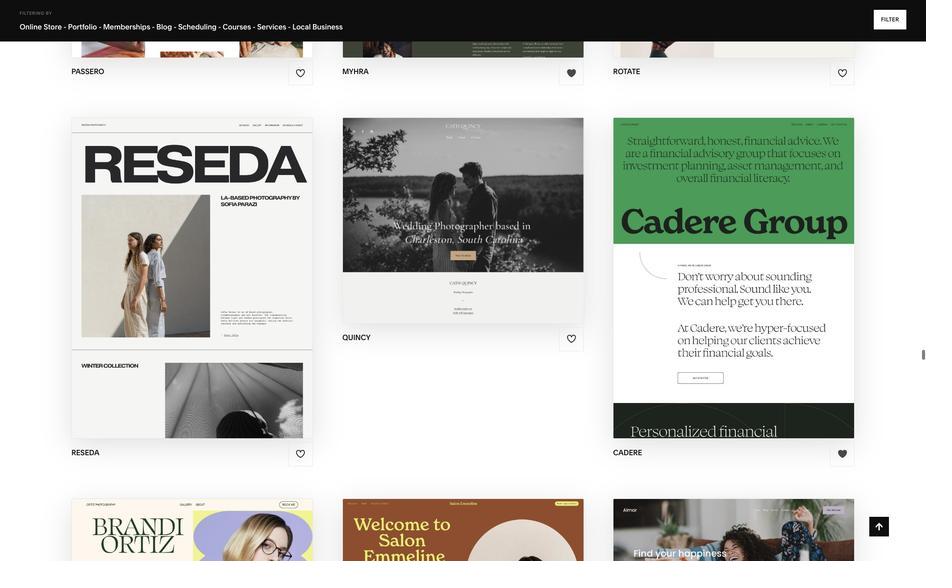 Task type: locate. For each thing, give the bounding box(es) containing it.
- left courses
[[218, 22, 221, 31]]

scheduling
[[178, 22, 217, 31]]

quincy inside button
[[468, 203, 503, 214]]

1 vertical spatial cadere
[[737, 278, 773, 289]]

cadere image
[[614, 118, 854, 439]]

filter
[[881, 16, 900, 23]]

- left local
[[288, 22, 291, 31]]

0 horizontal spatial start
[[143, 261, 170, 271]]

with
[[443, 203, 466, 214], [172, 261, 195, 271], [714, 261, 736, 271]]

start inside button
[[685, 261, 712, 271]]

filtering
[[20, 11, 44, 16]]

preview for preview cadere
[[696, 278, 735, 289]]

add rotate to your favorites list image
[[838, 68, 848, 78]]

0 vertical spatial quincy
[[468, 203, 503, 214]]

preview for preview quincy
[[425, 221, 464, 231]]

- right store
[[64, 22, 66, 31]]

2 - from the left
[[99, 22, 101, 31]]

- right blog on the top left of the page
[[174, 22, 177, 31]]

preview down start with quincy
[[425, 221, 464, 231]]

0 vertical spatial cadere
[[738, 261, 774, 271]]

add quincy to your favorites list image
[[567, 334, 577, 344]]

cadere inside 'preview cadere' "link"
[[737, 278, 773, 289]]

passero
[[71, 67, 104, 76]]

preview cadere link
[[696, 271, 773, 296]]

reseda image
[[72, 118, 312, 439]]

with up preview quincy at the top of page
[[443, 203, 466, 214]]

quincy
[[468, 203, 503, 214], [466, 221, 501, 231], [342, 333, 371, 342]]

- right courses
[[253, 22, 256, 31]]

with inside button
[[714, 261, 736, 271]]

- right the portfolio
[[99, 22, 101, 31]]

5 - from the left
[[218, 22, 221, 31]]

0 horizontal spatial preview
[[154, 278, 193, 289]]

reseda inside button
[[197, 261, 232, 271]]

preview down start with reseda
[[154, 278, 193, 289]]

preview quincy
[[425, 221, 501, 231]]

myhra image
[[343, 0, 583, 58]]

preview
[[425, 221, 464, 231], [154, 278, 193, 289], [696, 278, 735, 289]]

rotate image
[[614, 0, 854, 58]]

start up preview quincy at the top of page
[[414, 203, 441, 214]]

start with reseda
[[143, 261, 232, 271]]

online
[[20, 22, 42, 31]]

1 - from the left
[[64, 22, 66, 31]]

cadere
[[738, 261, 774, 271], [737, 278, 773, 289], [613, 448, 642, 457]]

1 horizontal spatial preview
[[425, 221, 464, 231]]

- left blog on the top left of the page
[[152, 22, 155, 31]]

passero image
[[72, 0, 312, 58]]

courses
[[223, 22, 251, 31]]

start for preview cadere
[[685, 261, 712, 271]]

with up preview cadere
[[714, 261, 736, 271]]

memberships
[[103, 22, 150, 31]]

0 horizontal spatial with
[[172, 261, 195, 271]]

6 - from the left
[[253, 22, 256, 31]]

start up the preview reseda
[[143, 261, 170, 271]]

2 horizontal spatial with
[[714, 261, 736, 271]]

preview cadere
[[696, 278, 773, 289]]

1 horizontal spatial with
[[443, 203, 466, 214]]

filtering by
[[20, 11, 52, 16]]

preview for preview reseda
[[154, 278, 193, 289]]

remove myhra from your favorites list image
[[567, 68, 577, 78]]

start up preview cadere
[[685, 261, 712, 271]]

preview down start with cadere on the right top of the page
[[696, 278, 735, 289]]

start for preview quincy
[[414, 203, 441, 214]]

start
[[414, 203, 441, 214], [143, 261, 170, 271], [685, 261, 712, 271]]

reseda
[[197, 261, 232, 271], [195, 278, 230, 289], [71, 448, 100, 457]]

preview inside "link"
[[696, 278, 735, 289]]

2 horizontal spatial start
[[685, 261, 712, 271]]

-
[[64, 22, 66, 31], [99, 22, 101, 31], [152, 22, 155, 31], [174, 22, 177, 31], [218, 22, 221, 31], [253, 22, 256, 31], [288, 22, 291, 31]]

start with cadere button
[[685, 254, 784, 279]]

1 vertical spatial reseda
[[195, 278, 230, 289]]

start with reseda button
[[143, 254, 241, 279]]

preview reseda link
[[154, 271, 230, 296]]

remove cadere from your favorites list image
[[838, 449, 848, 459]]

almar image
[[614, 499, 854, 561]]

0 vertical spatial reseda
[[197, 261, 232, 271]]

back to top image
[[875, 522, 884, 532]]

4 - from the left
[[174, 22, 177, 31]]

by
[[46, 11, 52, 16]]

quincy image
[[343, 118, 583, 324]]

with up the preview reseda
[[172, 261, 195, 271]]

1 horizontal spatial start
[[414, 203, 441, 214]]

services
[[257, 22, 286, 31]]

2 horizontal spatial preview
[[696, 278, 735, 289]]



Task type: vqa. For each thing, say whether or not it's contained in the screenshot.
'On' within the Increase Visibility In New Markets Without Spending Hours On Translations. Site Translations Are Optimized For Search.
no



Task type: describe. For each thing, give the bounding box(es) containing it.
with for quincy
[[443, 203, 466, 214]]

3 - from the left
[[152, 22, 155, 31]]

start for preview reseda
[[143, 261, 170, 271]]

2 vertical spatial cadere
[[613, 448, 642, 457]]

start with cadere
[[685, 261, 774, 271]]

filter button
[[874, 10, 907, 29]]

local
[[293, 22, 311, 31]]

preview quincy link
[[425, 214, 501, 238]]

start with quincy button
[[414, 196, 512, 221]]

blog
[[156, 22, 172, 31]]

1 vertical spatial quincy
[[466, 221, 501, 231]]

preview reseda
[[154, 278, 230, 289]]

portfolio
[[68, 22, 97, 31]]

2 vertical spatial reseda
[[71, 448, 100, 457]]

add passero to your favorites list image
[[296, 68, 306, 78]]

2 vertical spatial quincy
[[342, 333, 371, 342]]

add reseda to your favorites list image
[[296, 449, 306, 459]]

with for reseda
[[172, 261, 195, 271]]

store
[[44, 22, 62, 31]]

rotate
[[613, 67, 640, 76]]

ortiz image
[[72, 499, 312, 561]]

emmeline image
[[343, 499, 583, 561]]

start with quincy
[[414, 203, 503, 214]]

with for cadere
[[714, 261, 736, 271]]

cadere inside start with cadere button
[[738, 261, 774, 271]]

myhra
[[342, 67, 369, 76]]

online store - portfolio - memberships - blog - scheduling - courses - services - local business
[[20, 22, 343, 31]]

business
[[313, 22, 343, 31]]

7 - from the left
[[288, 22, 291, 31]]



